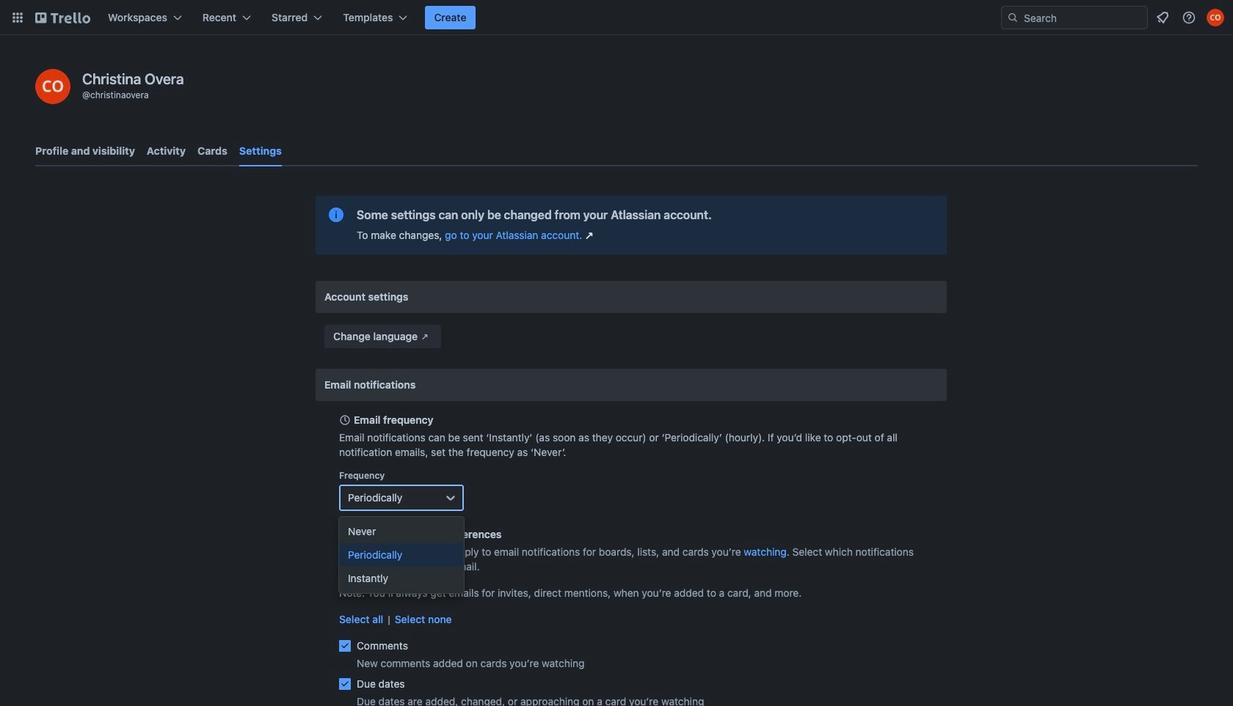 Task type: vqa. For each thing, say whether or not it's contained in the screenshot.
Search FIELD at right
yes



Task type: describe. For each thing, give the bounding box(es) containing it.
search image
[[1007, 12, 1019, 23]]

back to home image
[[35, 6, 90, 29]]

christina overa (christinaovera) image inside primary element
[[1207, 9, 1224, 26]]



Task type: locate. For each thing, give the bounding box(es) containing it.
0 horizontal spatial christina overa (christinaovera) image
[[35, 69, 70, 104]]

0 notifications image
[[1154, 9, 1172, 26]]

1 vertical spatial christina overa (christinaovera) image
[[35, 69, 70, 104]]

Search field
[[1019, 7, 1147, 28]]

1 horizontal spatial christina overa (christinaovera) image
[[1207, 9, 1224, 26]]

christina overa (christinaovera) image down 'back to home' image
[[35, 69, 70, 104]]

open information menu image
[[1182, 10, 1197, 25]]

christina overa (christinaovera) image right open information menu image at the top right
[[1207, 9, 1224, 26]]

0 vertical spatial christina overa (christinaovera) image
[[1207, 9, 1224, 26]]

christina overa (christinaovera) image
[[1207, 9, 1224, 26], [35, 69, 70, 104]]

primary element
[[0, 0, 1233, 35]]

sm image
[[418, 330, 432, 344]]



